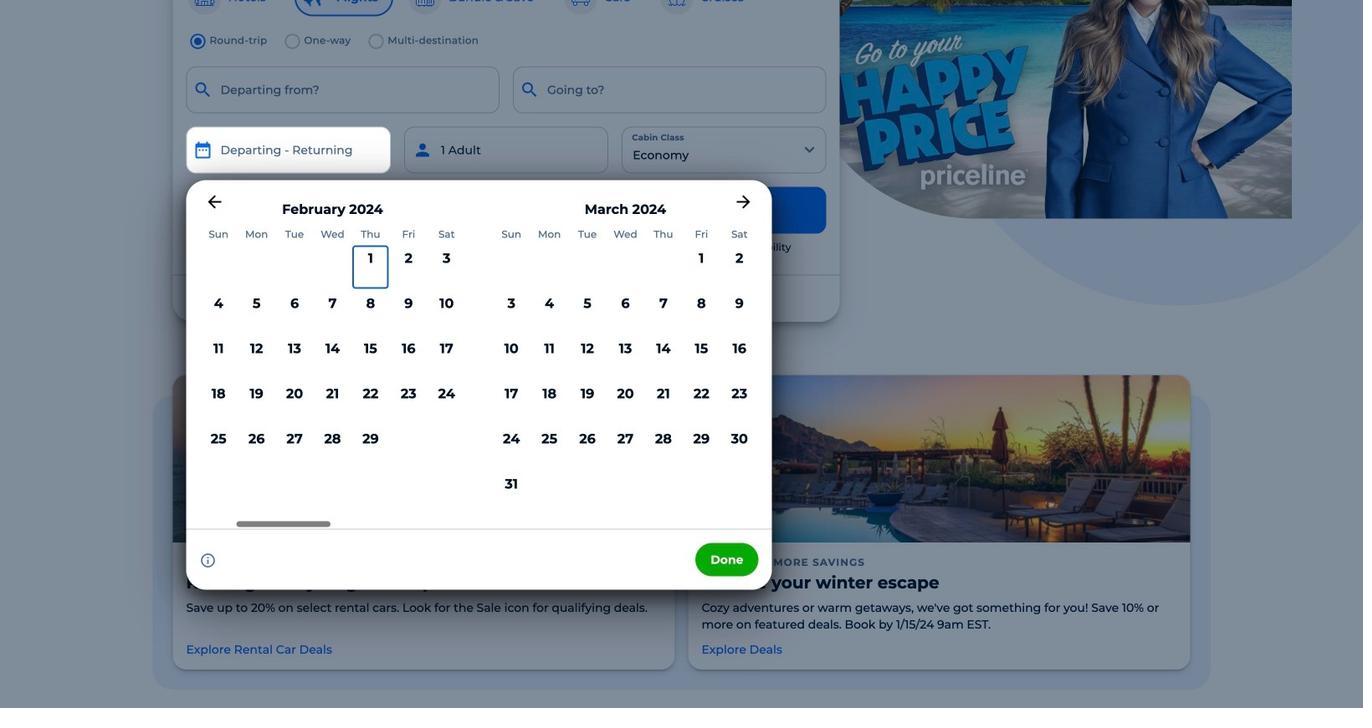 Task type: vqa. For each thing, say whether or not it's contained in the screenshot.
first "field" from the right
yes



Task type: describe. For each thing, give the bounding box(es) containing it.
none field going to?
[[513, 67, 826, 113]]

Going to? field
[[513, 67, 826, 113]]

types of travel tab list
[[186, 0, 826, 16]]



Task type: locate. For each thing, give the bounding box(es) containing it.
Departing – Returning Date Picker field
[[186, 127, 391, 174]]

None field
[[186, 67, 500, 113], [513, 67, 826, 113]]

0 horizontal spatial none field
[[186, 67, 500, 113]]

none field departing from?
[[186, 67, 500, 113]]

traveler selection text field
[[404, 127, 609, 174]]

Departing from? field
[[186, 67, 500, 113]]

1 none field from the left
[[186, 67, 500, 113]]

flight-search-form element
[[0, 30, 833, 590]]

show january 2024 image
[[205, 192, 225, 212]]

1 horizontal spatial none field
[[513, 67, 826, 113]]

2 none field from the left
[[513, 67, 826, 113]]

show march 2024 image
[[733, 192, 754, 212]]



